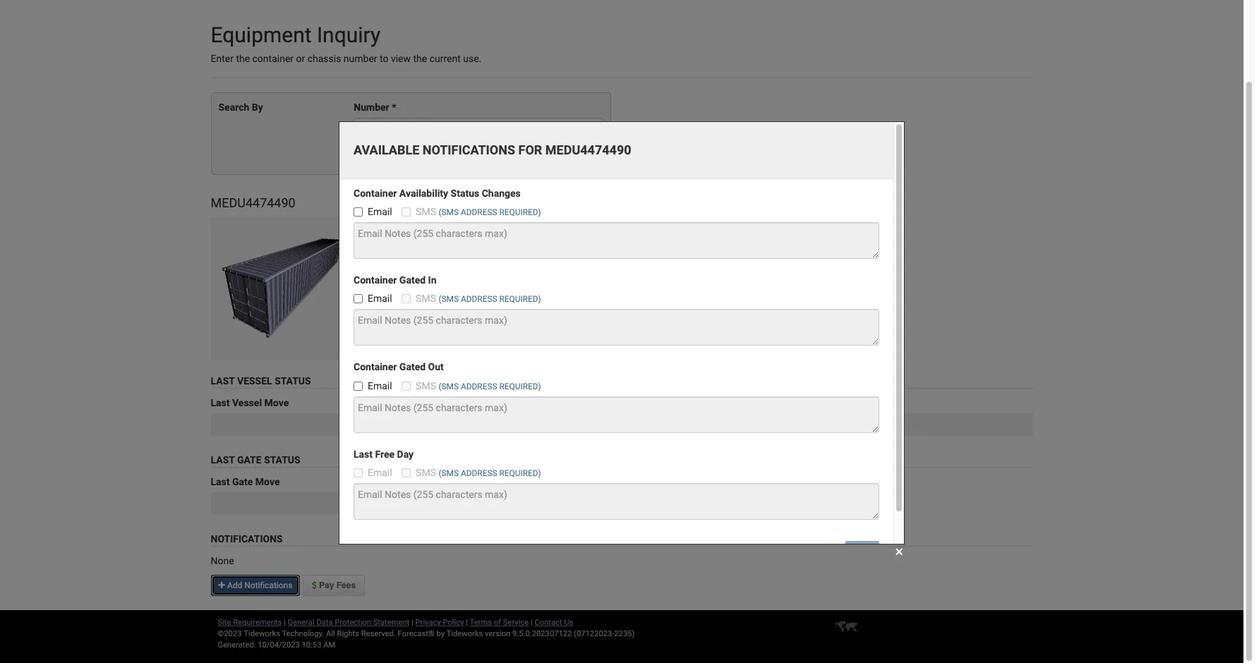 Task type: describe. For each thing, give the bounding box(es) containing it.
line: mediterranean shipping company (msc) size/type: 40' high cube dry container category: import
[[422, 219, 653, 258]]

gate for move
[[232, 476, 253, 488]]

am
[[323, 641, 335, 650]]

vessel/voyage
[[422, 397, 488, 409]]

10/04/2023
[[258, 641, 300, 650]]

container
[[560, 233, 614, 244]]

14.80
[[485, 289, 511, 301]]

chassis
[[422, 476, 457, 488]]

site requirements | general data protection statement | privacy policy | terms of service | contact us ©2023 tideworks technology. all rights reserved. forecast® by tideworks version 9.5.0.202307122 (07122023-2235) generated: 10/04/2023 10:53 am
[[218, 618, 635, 650]]

vessel for move
[[232, 397, 262, 409]]

rights
[[337, 630, 359, 639]]

medu4474490
[[211, 196, 295, 211]]

*
[[392, 102, 396, 113]]

pay fees
[[317, 581, 356, 591]]

general
[[288, 618, 315, 627]]

chassis number
[[422, 476, 495, 488]]

©2023 tideworks
[[218, 630, 280, 639]]

category:
[[422, 247, 463, 258]]

last gate move
[[211, 476, 280, 488]]

terms
[[470, 618, 492, 627]]

to
[[380, 53, 389, 64]]

contact us link
[[535, 618, 573, 627]]

search for search by
[[218, 102, 249, 113]]

chassis
[[307, 53, 341, 64]]

0 vertical spatial number
[[354, 102, 389, 113]]

add
[[227, 581, 242, 591]]

tideworks
[[446, 630, 483, 639]]

1 horizontal spatial number
[[459, 476, 495, 488]]

last for last gate move
[[211, 476, 230, 488]]

contact
[[535, 618, 562, 627]]

site requirements link
[[218, 618, 282, 627]]

add notifications link
[[211, 575, 303, 596]]

policy
[[443, 618, 464, 627]]

line:
[[422, 219, 442, 230]]

status for last vessel status
[[275, 376, 311, 387]]

3 | from the left
[[466, 618, 468, 627]]

2 the from the left
[[413, 53, 427, 64]]

location: gross weight: 14.80 mt required accessory:
[[422, 275, 528, 315]]

last vessel status
[[211, 376, 311, 387]]

9.5.0.202307122
[[512, 630, 572, 639]]

all
[[326, 630, 335, 639]]

mt
[[513, 289, 528, 301]]

privacy
[[415, 618, 441, 627]]

forecast®
[[398, 630, 435, 639]]

use.
[[463, 53, 482, 64]]

last for last vessel move
[[211, 397, 230, 409]]

1 the from the left
[[236, 53, 250, 64]]

terms of service link
[[470, 618, 529, 627]]

generated:
[[218, 641, 256, 650]]

1 | from the left
[[284, 618, 286, 627]]

accessory:
[[463, 304, 511, 315]]

number *
[[354, 102, 396, 113]]

protection
[[335, 618, 371, 627]]

plus image
[[218, 582, 225, 590]]

enter
[[211, 53, 234, 64]]

size/type:
[[422, 233, 467, 244]]

technology.
[[282, 630, 324, 639]]

current
[[430, 53, 461, 64]]

none
[[211, 555, 234, 567]]

notifications inside button
[[244, 581, 292, 591]]



Task type: vqa. For each thing, say whether or not it's contained in the screenshot.


Task type: locate. For each thing, give the bounding box(es) containing it.
last down last vessel status
[[211, 397, 230, 409]]

company
[[575, 219, 622, 230]]

notifications right add
[[244, 581, 292, 591]]

40dh image
[[211, 218, 353, 360]]

Number * text field
[[354, 118, 603, 139]]

required
[[422, 304, 460, 315]]

weight:
[[450, 289, 483, 301]]

1 vertical spatial move
[[255, 476, 280, 488]]

gate down the last gate status
[[232, 476, 253, 488]]

location:
[[422, 275, 462, 287]]

equipment
[[211, 23, 312, 47]]

0 horizontal spatial the
[[236, 53, 250, 64]]

reserved.
[[361, 630, 396, 639]]

40'
[[470, 233, 483, 244]]

last vessel move
[[211, 397, 289, 409]]

number left the *
[[354, 102, 389, 113]]

the
[[236, 53, 250, 64], [413, 53, 427, 64]]

3 last from the top
[[211, 454, 235, 466]]

| up 9.5.0.202307122
[[531, 618, 533, 627]]

| up forecast®
[[411, 618, 413, 627]]

notifications
[[211, 533, 283, 545], [244, 581, 292, 591]]

0 vertical spatial search
[[218, 102, 249, 113]]

vessel
[[237, 376, 272, 387], [232, 397, 262, 409]]

general data protection statement link
[[288, 618, 410, 627]]

vessel for status
[[237, 376, 272, 387]]

move down last vessel status
[[264, 397, 289, 409]]

gross
[[422, 289, 447, 301]]

2 | from the left
[[411, 618, 413, 627]]

import
[[466, 247, 496, 258]]

equipment inquiry enter the container or chassis number to view the current use.
[[211, 23, 482, 64]]

last for last gate status
[[211, 454, 235, 466]]

category
[[632, 397, 673, 409]]

vessel down last vessel status
[[232, 397, 262, 409]]

0 vertical spatial move
[[264, 397, 289, 409]]

number right chassis
[[459, 476, 495, 488]]

0 vertical spatial gate
[[237, 454, 262, 466]]

pay fees link
[[303, 575, 365, 596]]

| left the general
[[284, 618, 286, 627]]

last up last gate move
[[211, 454, 235, 466]]

status for last gate status
[[264, 454, 300, 466]]

gate
[[237, 454, 262, 466], [232, 476, 253, 488]]

0 horizontal spatial number
[[354, 102, 389, 113]]

search left by
[[218, 102, 249, 113]]

last for last vessel status
[[211, 376, 235, 387]]

the right view
[[413, 53, 427, 64]]

vessel up last vessel move on the left bottom of page
[[237, 376, 272, 387]]

0 horizontal spatial search
[[218, 102, 249, 113]]

site
[[218, 618, 231, 627]]

by
[[252, 102, 263, 113]]

requirements
[[233, 618, 282, 627]]

1 vertical spatial number
[[459, 476, 495, 488]]

or
[[296, 53, 305, 64]]

number
[[354, 102, 389, 113], [459, 476, 495, 488]]

|
[[284, 618, 286, 627], [411, 618, 413, 627], [466, 618, 468, 627], [531, 618, 533, 627]]

0 vertical spatial vessel
[[237, 376, 272, 387]]

last up last vessel move on the left bottom of page
[[211, 376, 235, 387]]

shipping
[[528, 219, 573, 230]]

2 last from the top
[[211, 397, 230, 409]]

cube
[[511, 233, 536, 244]]

privacy policy link
[[415, 618, 464, 627]]

(msc)
[[625, 219, 653, 230]]

search right clear
[[570, 152, 596, 162]]

dry
[[538, 233, 557, 244]]

0 vertical spatial notifications
[[211, 533, 283, 545]]

search inside button
[[570, 152, 596, 162]]

4 last from the top
[[211, 476, 230, 488]]

| up tideworks
[[466, 618, 468, 627]]

0 vertical spatial status
[[275, 376, 311, 387]]

search
[[218, 102, 249, 113], [570, 152, 596, 162]]

4 | from the left
[[531, 618, 533, 627]]

add notifications button
[[211, 575, 300, 596]]

search by
[[218, 102, 263, 113]]

fees
[[336, 581, 356, 591]]

version
[[485, 630, 510, 639]]

clear
[[532, 152, 552, 162]]

(07122023-
[[574, 630, 614, 639]]

move
[[264, 397, 289, 409], [255, 476, 280, 488]]

1 horizontal spatial search
[[570, 152, 596, 162]]

last
[[211, 376, 235, 387], [211, 397, 230, 409], [211, 454, 235, 466], [211, 476, 230, 488]]

move for last vessel move
[[264, 397, 289, 409]]

1 horizontal spatial the
[[413, 53, 427, 64]]

last down the last gate status
[[211, 476, 230, 488]]

us
[[564, 618, 573, 627]]

high
[[485, 233, 509, 244]]

1 vertical spatial notifications
[[244, 581, 292, 591]]

container
[[252, 53, 294, 64]]

10:53
[[302, 641, 321, 650]]

by
[[437, 630, 445, 639]]

search button
[[562, 146, 603, 168]]

number
[[344, 53, 377, 64]]

1 vertical spatial gate
[[232, 476, 253, 488]]

move down the last gate status
[[255, 476, 280, 488]]

of
[[494, 618, 501, 627]]

add notifications
[[225, 581, 292, 591]]

2 vertical spatial status
[[264, 454, 300, 466]]

search for search
[[570, 152, 596, 162]]

last gate status
[[211, 454, 300, 466]]

view
[[391, 53, 411, 64]]

1 vertical spatial vessel
[[232, 397, 262, 409]]

notifications up none
[[211, 533, 283, 545]]

1 vertical spatial search
[[570, 152, 596, 162]]

1 vertical spatial status
[[843, 397, 872, 409]]

status
[[275, 376, 311, 387], [843, 397, 872, 409], [264, 454, 300, 466]]

service
[[503, 618, 529, 627]]

inquiry
[[317, 23, 381, 47]]

the right enter
[[236, 53, 250, 64]]

mediterranean
[[445, 219, 525, 230]]

gate for status
[[237, 454, 262, 466]]

statement
[[373, 618, 410, 627]]

1 last from the top
[[211, 376, 235, 387]]

gate up last gate move
[[237, 454, 262, 466]]

data
[[316, 618, 333, 627]]

move for last gate move
[[255, 476, 280, 488]]

2235)
[[614, 630, 635, 639]]

pay
[[319, 581, 334, 591]]

clear button
[[524, 146, 559, 168]]

usd image
[[312, 581, 317, 590]]



